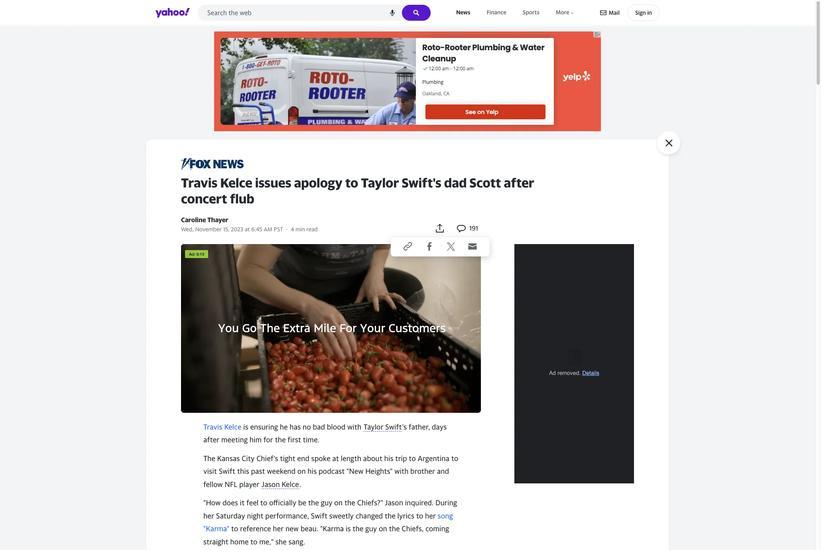 Task type: locate. For each thing, give the bounding box(es) containing it.
jason
[[385, 499, 403, 507]]

father,
[[409, 423, 430, 431]]

on inside the kansas city chief's tight end spoke at length about his trip to argentina to visit swift this past weekend on his podcast "new heights" with brother and fellow nfl player
[[298, 467, 306, 476]]

her down "how on the bottom
[[203, 512, 214, 520]]

2 vertical spatial on
[[379, 525, 387, 533]]

she
[[276, 538, 287, 546]]

swift inside the kansas city chief's tight end spoke at length about his trip to argentina to visit swift this past weekend on his podcast "new heights" with brother and fellow nfl player
[[219, 467, 235, 476]]

sports link
[[521, 7, 541, 18]]

1 vertical spatial swift
[[311, 512, 328, 520]]

dad
[[444, 175, 467, 190]]

1 horizontal spatial swift
[[311, 512, 328, 520]]

him
[[250, 436, 262, 444]]

on inside ""how does it feel to officially be the guy on the chiefs?" jason inquired. during her saturday night performance, swift sweetly changed the lyrics to her"
[[334, 499, 343, 507]]

with
[[347, 423, 362, 431], [395, 467, 409, 476]]

sign in link
[[628, 4, 660, 21]]

0 vertical spatial kelce
[[220, 175, 252, 190]]

1 vertical spatial at
[[332, 454, 339, 463]]

more button
[[554, 7, 576, 18]]

at left 6:45
[[245, 226, 250, 233]]

the right be
[[308, 499, 319, 507]]

1 vertical spatial advertisement region
[[515, 244, 634, 483]]

me,"
[[259, 538, 274, 546]]

0 vertical spatial his
[[384, 454, 394, 463]]

after inside 's father, days after meeting him for the first time.
[[203, 436, 219, 444]]

thayer
[[207, 216, 228, 224]]

after inside travis kelce issues apology to taylor swift's dad scott after concert flub
[[504, 175, 535, 190]]

reference
[[240, 525, 271, 533]]

coming
[[426, 525, 449, 533]]

0 horizontal spatial his
[[308, 467, 317, 476]]

guy down changed
[[365, 525, 377, 533]]

1 horizontal spatial guy
[[365, 525, 377, 533]]

1 vertical spatial on
[[334, 499, 343, 507]]

0 horizontal spatial is
[[243, 423, 248, 431]]

1 vertical spatial with
[[395, 467, 409, 476]]

to left taylor
[[345, 175, 358, 190]]

in
[[647, 9, 652, 16]]

mail
[[609, 9, 620, 16]]

with down trip
[[395, 467, 409, 476]]

2 horizontal spatial on
[[379, 525, 387, 533]]

november
[[195, 226, 222, 233]]

straight
[[203, 538, 228, 546]]

0 horizontal spatial guy
[[321, 499, 333, 507]]

is down the sweetly
[[346, 525, 351, 533]]

0 horizontal spatial her
[[203, 512, 214, 520]]

at
[[245, 226, 250, 233], [332, 454, 339, 463]]

1 vertical spatial his
[[308, 467, 317, 476]]

1 vertical spatial travis
[[203, 423, 222, 431]]

player iframe element
[[181, 244, 481, 413]]

kelce up flub
[[220, 175, 252, 190]]

ensuring
[[250, 423, 278, 431]]

toolbar
[[600, 4, 660, 21]]

1 horizontal spatial her
[[273, 525, 284, 533]]

on up .
[[298, 467, 306, 476]]

saturday
[[216, 512, 245, 520]]

sang.
[[289, 538, 305, 546]]

the down jason
[[385, 512, 396, 520]]

past
[[251, 467, 265, 476]]

0 vertical spatial advertisement region
[[214, 32, 601, 131]]

to
[[345, 175, 358, 190], [409, 454, 416, 463], [451, 454, 458, 463], [260, 499, 267, 507], [416, 512, 423, 520], [231, 525, 238, 533], [251, 538, 258, 546]]

swift
[[219, 467, 235, 476], [311, 512, 328, 520]]

0 horizontal spatial at
[[245, 226, 250, 233]]

's
[[402, 423, 407, 431]]

0 vertical spatial after
[[504, 175, 535, 190]]

kelce up meeting
[[224, 423, 241, 431]]

0 vertical spatial travis
[[181, 175, 218, 190]]

brother
[[410, 467, 435, 476]]

her up coming
[[425, 512, 436, 520]]

on for "karma
[[379, 525, 387, 533]]

1 vertical spatial kelce
[[224, 423, 241, 431]]

the down changed
[[353, 525, 364, 533]]

does
[[223, 499, 238, 507]]

fellow
[[203, 480, 223, 488]]

1 horizontal spatial on
[[334, 499, 343, 507]]

Search query text field
[[198, 5, 431, 21]]

1 vertical spatial after
[[203, 436, 219, 444]]

None search field
[[198, 5, 431, 23]]

pst
[[274, 226, 283, 233]]

has
[[290, 423, 301, 431]]

0 vertical spatial at
[[245, 226, 250, 233]]

0 horizontal spatial on
[[298, 467, 306, 476]]

1 horizontal spatial after
[[504, 175, 535, 190]]

kelce inside travis kelce issues apology to taylor swift's dad scott after concert flub
[[220, 175, 252, 190]]

her up she
[[273, 525, 284, 533]]

at up podcast
[[332, 454, 339, 463]]

guy inside ""how does it feel to officially be the guy on the chiefs?" jason inquired. during her saturday night performance, swift sweetly changed the lyrics to her"
[[321, 499, 333, 507]]

the right for
[[275, 436, 286, 444]]

0 vertical spatial swift
[[219, 467, 235, 476]]

search image
[[413, 10, 420, 16]]

travis inside travis kelce issues apology to taylor swift's dad scott after concert flub
[[181, 175, 218, 190]]

sign
[[635, 9, 646, 16]]

the down lyrics
[[389, 525, 400, 533]]

to right trip
[[409, 454, 416, 463]]

caroline thayer wed, november 15, 2023 at 6:45 am pst · 4 min read
[[181, 216, 318, 233]]

0 horizontal spatial with
[[347, 423, 362, 431]]

guy for is
[[365, 525, 377, 533]]

after down the "travis kelce" "link"
[[203, 436, 219, 444]]

on inside to reference her new beau. "karma is the guy on the chiefs, coming straight home to me," she sang.
[[379, 525, 387, 533]]

am
[[264, 226, 272, 233]]

swift inside ""how does it feel to officially be the guy on the chiefs?" jason inquired. during her saturday night performance, swift sweetly changed the lyrics to her"
[[311, 512, 328, 520]]

0 horizontal spatial swift
[[219, 467, 235, 476]]

travis
[[181, 175, 218, 190], [203, 423, 222, 431]]

guy inside to reference her new beau. "karma is the guy on the chiefs, coming straight home to me," she sang.
[[365, 525, 377, 533]]

to left me,"
[[251, 538, 258, 546]]

heights"
[[365, 467, 393, 476]]

and
[[437, 467, 449, 476]]

1 vertical spatial is
[[346, 525, 351, 533]]

0 vertical spatial guy
[[321, 499, 333, 507]]

travis kelce issues apology to taylor swift's dad scott after concert flub
[[181, 175, 535, 206]]

on
[[298, 467, 306, 476], [334, 499, 343, 507], [379, 525, 387, 533]]

his down spoke
[[308, 467, 317, 476]]

travis up meeting
[[203, 423, 222, 431]]

191
[[469, 224, 478, 232]]

guy up song "karma"
[[321, 499, 333, 507]]

for
[[264, 436, 273, 444]]

this
[[237, 467, 249, 476]]

his left trip
[[384, 454, 394, 463]]

0 horizontal spatial after
[[203, 436, 219, 444]]

kansas
[[217, 454, 240, 463]]

on down changed
[[379, 525, 387, 533]]

1 horizontal spatial with
[[395, 467, 409, 476]]

swift down "kansas"
[[219, 467, 235, 476]]

on for officially
[[334, 499, 343, 507]]

at inside 'caroline thayer wed, november 15, 2023 at 6:45 am pst · 4 min read'
[[245, 226, 250, 233]]

0 vertical spatial on
[[298, 467, 306, 476]]

15,
[[223, 226, 230, 233]]

guy
[[321, 499, 333, 507], [365, 525, 377, 533]]

apology
[[294, 175, 343, 190]]

on up the sweetly
[[334, 499, 343, 507]]

scott
[[470, 175, 501, 190]]

is
[[243, 423, 248, 431], [346, 525, 351, 533]]

's father, days after meeting him for the first time.
[[203, 423, 447, 444]]

travis kelce issues apology to taylor swift's dad scott after concert flub article
[[181, 158, 642, 550]]

is up meeting
[[243, 423, 248, 431]]

her
[[203, 512, 214, 520], [425, 512, 436, 520], [273, 525, 284, 533]]

1 vertical spatial guy
[[365, 525, 377, 533]]

advertisement region
[[214, 32, 601, 131], [515, 244, 634, 483]]

is inside to reference her new beau. "karma is the guy on the chiefs, coming straight home to me," she sang.
[[346, 525, 351, 533]]

with right blood
[[347, 423, 362, 431]]

after
[[504, 175, 535, 190], [203, 436, 219, 444]]

"how does it feel to officially be the guy on the chiefs?" jason inquired. during her saturday night performance, swift sweetly changed the lyrics to her
[[203, 499, 457, 520]]

1 horizontal spatial at
[[332, 454, 339, 463]]

191 link
[[457, 223, 478, 234]]

chiefs?"
[[357, 499, 383, 507]]

swift up beau.
[[311, 512, 328, 520]]

travis up concert
[[181, 175, 218, 190]]

to down inquired.
[[416, 512, 423, 520]]

with inside the kansas city chief's tight end spoke at length about his trip to argentina to visit swift this past weekend on his podcast "new heights" with brother and fellow nfl player
[[395, 467, 409, 476]]

1 horizontal spatial is
[[346, 525, 351, 533]]

after right scott
[[504, 175, 535, 190]]



Task type: vqa. For each thing, say whether or not it's contained in the screenshot.
To Reference Her New Beau. "Karma Is The Guy On The Chiefs, Coming Straight Home To Me," She Sang.
yes



Task type: describe. For each thing, give the bounding box(es) containing it.
time.
[[303, 436, 319, 444]]

kelce for is
[[224, 423, 241, 431]]

it
[[240, 499, 245, 507]]

"how
[[203, 499, 221, 507]]

news
[[456, 9, 470, 16]]

the inside 's father, days after meeting him for the first time.
[[275, 436, 286, 444]]

issues
[[255, 175, 291, 190]]

visit
[[203, 467, 217, 476]]

to inside travis kelce issues apology to taylor swift's dad scott after concert flub
[[345, 175, 358, 190]]

days
[[432, 423, 447, 431]]

her inside to reference her new beau. "karma is the guy on the chiefs, coming straight home to me," she sang.
[[273, 525, 284, 533]]

to right feel
[[260, 499, 267, 507]]

more
[[556, 9, 570, 16]]

argentina
[[418, 454, 450, 463]]

lyrics
[[398, 512, 414, 520]]

travis kelce is ensuring he has no bad blood with
[[203, 423, 363, 431]]

"karma
[[320, 525, 344, 533]]

song "karma" link
[[203, 512, 453, 533]]

song "karma"
[[203, 512, 453, 533]]

swift's
[[402, 175, 442, 190]]

news link
[[455, 7, 472, 18]]

0 vertical spatial with
[[347, 423, 362, 431]]

min
[[296, 226, 305, 233]]

blood
[[327, 423, 346, 431]]

spoke
[[311, 454, 330, 463]]

changed
[[356, 512, 383, 520]]

read
[[306, 226, 318, 233]]

night
[[247, 512, 264, 520]]

about
[[363, 454, 383, 463]]

"karma"
[[203, 525, 229, 533]]

"new
[[347, 467, 364, 476]]

advertisement region inside travis kelce issues apology to taylor swift's dad scott after concert flub article
[[515, 244, 634, 483]]

toolbar containing mail
[[600, 4, 660, 21]]

finance
[[487, 9, 506, 16]]

sweetly
[[329, 512, 354, 520]]

player
[[239, 480, 259, 488]]

concert
[[181, 191, 227, 206]]

be
[[298, 499, 306, 507]]

1 horizontal spatial his
[[384, 454, 394, 463]]

podcast
[[319, 467, 345, 476]]

officially
[[269, 499, 296, 507]]

meeting
[[221, 436, 248, 444]]

2023
[[231, 226, 243, 233]]

finance link
[[485, 7, 508, 18]]

kelce for issues
[[220, 175, 252, 190]]

2 horizontal spatial her
[[425, 512, 436, 520]]

.
[[299, 480, 301, 488]]

guy for be
[[321, 499, 333, 507]]

fox news image
[[181, 158, 244, 170]]

to right argentina
[[451, 454, 458, 463]]

6:45
[[251, 226, 262, 233]]

chiefs,
[[402, 525, 424, 533]]

during
[[436, 499, 457, 507]]

wed,
[[181, 226, 194, 233]]

travis for travis kelce is ensuring he has no bad blood with
[[203, 423, 222, 431]]

chief's
[[257, 454, 278, 463]]

weekend
[[267, 467, 296, 476]]

city
[[242, 454, 255, 463]]

length
[[341, 454, 361, 463]]

flub
[[230, 191, 254, 206]]

he
[[280, 423, 288, 431]]

bad
[[313, 423, 325, 431]]

performance,
[[265, 512, 309, 520]]

4
[[291, 226, 294, 233]]

tight
[[280, 454, 295, 463]]

first
[[288, 436, 301, 444]]

at inside the kansas city chief's tight end spoke at length about his trip to argentina to visit swift this past weekend on his podcast "new heights" with brother and fellow nfl player
[[332, 454, 339, 463]]

travis kelce link
[[203, 423, 241, 431]]

the
[[203, 454, 215, 463]]

to down saturday on the bottom left of page
[[231, 525, 238, 533]]

nfl
[[225, 480, 238, 488]]

the kansas city chief's tight end spoke at length about his trip to argentina to visit swift this past weekend on his podcast "new heights" with brother and fellow nfl player
[[203, 454, 458, 488]]

sports
[[523, 9, 540, 16]]

caroline
[[181, 216, 206, 224]]

·
[[286, 226, 288, 233]]

trip
[[395, 454, 407, 463]]

0 vertical spatial is
[[243, 423, 248, 431]]

no
[[303, 423, 311, 431]]

beau.
[[301, 525, 318, 533]]

taylor
[[361, 175, 399, 190]]

travis for travis kelce issues apology to taylor swift's dad scott after concert flub
[[181, 175, 218, 190]]

mail link
[[600, 6, 620, 20]]

home
[[230, 538, 249, 546]]

inquired.
[[405, 499, 434, 507]]

the up the sweetly
[[345, 499, 355, 507]]

feel
[[247, 499, 259, 507]]



